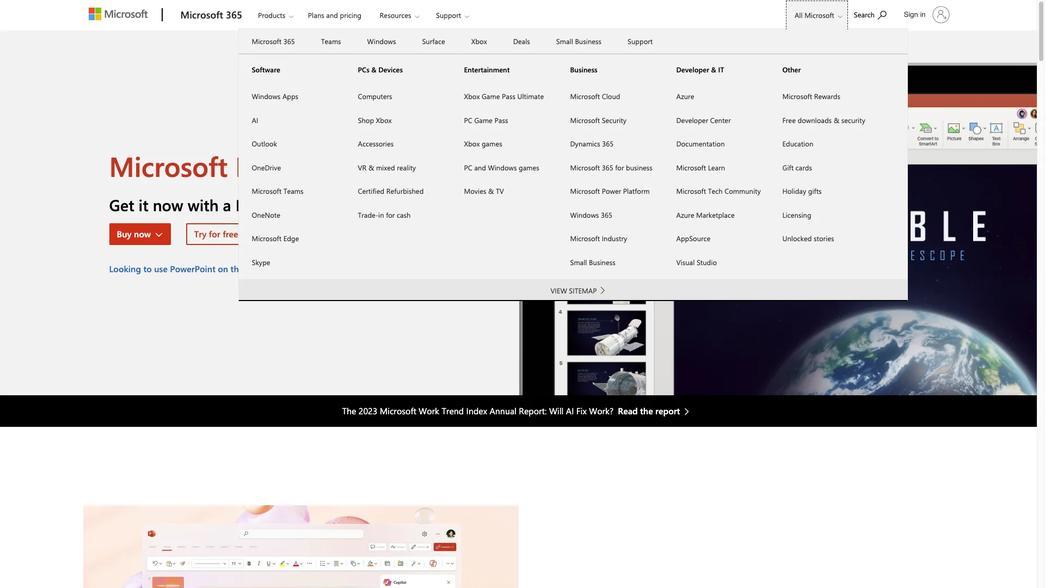 Task type: vqa. For each thing, say whether or not it's contained in the screenshot.


Task type: describe. For each thing, give the bounding box(es) containing it.
tech
[[708, 186, 723, 196]]

Search search field
[[849, 2, 898, 26]]

developer for developer center
[[677, 115, 709, 124]]

work?
[[590, 405, 614, 417]]

gift cards link
[[770, 156, 876, 179]]

for for cash
[[386, 210, 395, 219]]

try for free
[[194, 228, 238, 240]]

plans and pricing
[[308, 10, 362, 20]]

small for the top small business link
[[557, 36, 574, 46]]

work
[[419, 405, 440, 417]]

subscription.
[[340, 195, 431, 215]]

teams inside 'teams' link
[[321, 36, 341, 46]]

microsoft teams
[[252, 186, 304, 196]]

downloads
[[798, 115, 832, 124]]

for for business
[[616, 163, 624, 172]]

annual
[[490, 405, 517, 417]]

365 up software heading
[[284, 36, 295, 46]]

onenote
[[252, 210, 281, 219]]

try
[[194, 228, 207, 240]]

holiday
[[783, 186, 807, 196]]

pcs & devices element
[[345, 84, 451, 227]]

windows for windows 365
[[571, 210, 599, 219]]

reality
[[397, 163, 416, 172]]

report:
[[519, 405, 547, 417]]

pcs & devices heading
[[345, 54, 451, 84]]

unlocked stories
[[783, 234, 835, 243]]

teams inside microsoft teams link
[[284, 186, 304, 196]]

ultimate
[[518, 92, 544, 101]]

search
[[855, 10, 875, 19]]

2023
[[359, 405, 378, 417]]

& for developer & it
[[712, 65, 717, 74]]

products
[[258, 10, 286, 20]]

entertainment
[[464, 65, 510, 74]]

business for small business link to the bottom
[[589, 257, 616, 267]]

windows apps link
[[239, 84, 345, 108]]

visual studio link
[[664, 250, 770, 274]]

1 horizontal spatial the
[[641, 405, 654, 417]]

pricing
[[340, 10, 362, 20]]

microsoft edge
[[252, 234, 299, 243]]

education
[[783, 139, 814, 148]]

pc game pass link
[[451, 108, 558, 132]]

1 vertical spatial microsoft 365
[[252, 36, 295, 46]]

xbox inside pcs & devices "element"
[[376, 115, 392, 124]]

buy now button
[[109, 224, 171, 245]]

2 vertical spatial in
[[288, 263, 296, 275]]

platform
[[624, 186, 650, 196]]

industry
[[602, 234, 628, 243]]

other element
[[770, 84, 876, 250]]

looking to use powerpoint on the web? sign in
[[109, 263, 296, 275]]

pcs
[[358, 65, 370, 74]]

outlook
[[252, 139, 277, 148]]

xbox game pass ultimate link
[[451, 84, 558, 108]]

windows link
[[354, 29, 409, 53]]

accessories
[[358, 139, 394, 148]]

studio
[[697, 257, 717, 267]]

vr
[[358, 163, 367, 172]]

power
[[602, 186, 622, 196]]

looking
[[109, 263, 141, 275]]

read
[[618, 405, 638, 417]]

business
[[626, 163, 653, 172]]

onedrive
[[252, 163, 281, 172]]

rewards
[[815, 92, 841, 101]]

onenote link
[[239, 203, 345, 227]]

free
[[223, 228, 238, 240]]

support button
[[427, 1, 478, 30]]

vr & mixed reality link
[[345, 156, 451, 179]]

& for vr & mixed reality
[[369, 163, 374, 172]]

accessories link
[[345, 132, 451, 156]]

pass for xbox game pass ultimate
[[502, 92, 516, 101]]

licensing link
[[770, 203, 876, 227]]

certified
[[358, 186, 385, 196]]

xbox for xbox game pass ultimate
[[464, 92, 480, 101]]

trade-
[[358, 210, 379, 219]]

will
[[550, 405, 564, 417]]

microsoft industry link
[[558, 227, 664, 250]]

xbox link
[[459, 29, 500, 53]]

edge
[[284, 234, 299, 243]]

other
[[783, 65, 801, 74]]

with
[[188, 195, 219, 215]]

trade-in for cash
[[358, 210, 411, 219]]

365 down dynamics 365 link
[[602, 163, 614, 172]]

game for xbox
[[482, 92, 500, 101]]

use
[[154, 263, 168, 275]]

developer & it heading
[[664, 54, 770, 84]]

pc for pc game pass
[[464, 115, 473, 124]]

pc for pc and windows games
[[464, 163, 473, 172]]

visual
[[677, 257, 695, 267]]

microsoft power platform
[[571, 186, 650, 196]]

small business for small business link to the bottom
[[571, 257, 616, 267]]

marketplace
[[697, 210, 735, 219]]

software heading
[[239, 54, 345, 84]]

device screen showing a presentation open in powerpoint image
[[519, 31, 1038, 395]]

report
[[656, 405, 681, 417]]

the 2023 microsoft work trend index annual report: will ai fix work? read the report
[[342, 405, 681, 417]]

in for trade-
[[379, 210, 384, 219]]

other heading
[[770, 54, 876, 84]]

sitemap
[[569, 286, 597, 295]]

plans
[[308, 10, 325, 20]]

microsoft tech community link
[[664, 179, 770, 203]]

microsoft learn
[[677, 163, 726, 172]]

pcs & devices
[[358, 65, 403, 74]]

microsoft inside other element
[[783, 92, 813, 101]]

microsoft image
[[89, 8, 147, 20]]

holiday gifts link
[[770, 179, 876, 203]]

shop xbox link
[[345, 108, 451, 132]]

business inside business heading
[[571, 65, 598, 74]]

xbox for xbox games
[[464, 139, 480, 148]]

azure for azure marketplace
[[677, 210, 695, 219]]

azure for azure
[[677, 92, 695, 101]]

support for support link
[[628, 36, 653, 46]]

plans and pricing link
[[303, 1, 367, 27]]



Task type: locate. For each thing, give the bounding box(es) containing it.
& left security
[[834, 115, 840, 124]]

windows left apps
[[252, 92, 281, 101]]

1 horizontal spatial in
[[379, 210, 384, 219]]

0 vertical spatial and
[[326, 10, 338, 20]]

2 pc from the top
[[464, 163, 473, 172]]

all microsoft button
[[787, 1, 849, 30]]

to
[[143, 263, 152, 275]]

business for the top small business link
[[575, 36, 602, 46]]

2 horizontal spatial for
[[616, 163, 624, 172]]

vr & mixed reality
[[358, 163, 416, 172]]

support inside dropdown button
[[436, 10, 461, 20]]

& left it
[[712, 65, 717, 74]]

in inside pcs & devices "element"
[[379, 210, 384, 219]]

gifts
[[809, 186, 822, 196]]

licensing
[[783, 210, 812, 219]]

0 vertical spatial game
[[482, 92, 500, 101]]

& inside "element"
[[369, 163, 374, 172]]

0 horizontal spatial in
[[288, 263, 296, 275]]

teams link
[[308, 29, 354, 53]]

and for pc
[[475, 163, 486, 172]]

trade-in for cash link
[[345, 203, 451, 227]]

1 vertical spatial and
[[475, 163, 486, 172]]

1 vertical spatial azure
[[677, 210, 695, 219]]

mixed
[[376, 163, 395, 172]]

computers link
[[345, 84, 451, 108]]

support for support dropdown button
[[436, 10, 461, 20]]

1 vertical spatial small
[[571, 257, 588, 267]]

small business link
[[544, 29, 615, 53], [558, 250, 664, 274]]

in right "search" search box
[[921, 10, 926, 19]]

pc game pass
[[464, 115, 508, 124]]

for left cash
[[386, 210, 395, 219]]

for left the business
[[616, 163, 624, 172]]

business up business heading
[[575, 36, 602, 46]]

1 horizontal spatial ai
[[566, 405, 574, 417]]

documentation link
[[664, 132, 770, 156]]

0 vertical spatial teams
[[321, 36, 341, 46]]

for right 'try'
[[209, 228, 220, 240]]

it
[[719, 65, 725, 74]]

sign right the web?
[[269, 263, 286, 275]]

xbox up pc game pass
[[464, 92, 480, 101]]

resources button
[[371, 1, 428, 30]]

microsoft 365
[[181, 8, 242, 21], [252, 36, 295, 46]]

365 down microsoft power platform link
[[601, 210, 613, 219]]

the right "on"
[[231, 263, 244, 275]]

small business down microsoft industry
[[571, 257, 616, 267]]

surface
[[422, 36, 445, 46]]

0 horizontal spatial games
[[482, 139, 503, 148]]

1 vertical spatial pass
[[495, 115, 508, 124]]

1 vertical spatial now
[[134, 228, 151, 240]]

windows inside pc and windows games link
[[488, 163, 517, 172]]

1 vertical spatial games
[[519, 163, 540, 172]]

0 vertical spatial small business link
[[544, 29, 615, 53]]

0 vertical spatial microsoft 365
[[181, 8, 242, 21]]

1 horizontal spatial for
[[386, 210, 395, 219]]

now
[[153, 195, 183, 215], [134, 228, 151, 240]]

ai
[[252, 115, 258, 124], [566, 405, 574, 417]]

pc and windows games
[[464, 163, 540, 172]]

and right plans
[[326, 10, 338, 20]]

& inside entertainment "element"
[[489, 186, 494, 196]]

appsource link
[[664, 227, 770, 250]]

business element
[[558, 84, 664, 274]]

0 horizontal spatial teams
[[284, 186, 304, 196]]

search button
[[850, 2, 892, 26]]

microsoft industry
[[571, 234, 628, 243]]

1 vertical spatial in
[[379, 210, 384, 219]]

and for plans
[[326, 10, 338, 20]]

1 horizontal spatial sign
[[905, 10, 919, 19]]

the
[[342, 405, 356, 417]]

1 vertical spatial business
[[571, 65, 598, 74]]

0 horizontal spatial ai
[[252, 115, 258, 124]]

azure up appsource
[[677, 210, 695, 219]]

sign inside 'looking to use powerpoint on the web? sign in' link
[[269, 263, 286, 275]]

xbox inside 'link'
[[472, 36, 487, 46]]

0 vertical spatial pc
[[464, 115, 473, 124]]

windows inside 'windows 365' link
[[571, 210, 599, 219]]

0 vertical spatial small business
[[557, 36, 602, 46]]

1 vertical spatial ai
[[566, 405, 574, 417]]

1 horizontal spatial teams
[[321, 36, 341, 46]]

powerpoint left "on"
[[170, 263, 216, 275]]

xbox up entertainment
[[472, 36, 487, 46]]

view sitemap
[[551, 286, 597, 295]]

developer up documentation
[[677, 115, 709, 124]]

small business up business heading
[[557, 36, 602, 46]]

0 vertical spatial for
[[616, 163, 624, 172]]

developer
[[677, 65, 710, 74], [677, 115, 709, 124]]

365 left "products"
[[226, 8, 242, 21]]

small right deals
[[557, 36, 574, 46]]

holiday gifts
[[783, 186, 822, 196]]

ai up outlook
[[252, 115, 258, 124]]

surface link
[[409, 29, 459, 53]]

education link
[[770, 132, 876, 156]]

buy
[[117, 228, 132, 240]]

cloud
[[602, 92, 621, 101]]

1 horizontal spatial microsoft 365
[[252, 36, 295, 46]]

0 horizontal spatial support
[[436, 10, 461, 20]]

azure up developer center at the top right of the page
[[677, 92, 695, 101]]

0 horizontal spatial microsoft 365
[[181, 8, 242, 21]]

now right it
[[153, 195, 183, 215]]

software
[[252, 65, 280, 74]]

for inside business element
[[616, 163, 624, 172]]

2 developer from the top
[[677, 115, 709, 124]]

windows for windows
[[367, 36, 396, 46]]

windows down xbox games link
[[488, 163, 517, 172]]

1 vertical spatial pc
[[464, 163, 473, 172]]

xbox game pass ultimate
[[464, 92, 544, 101]]

windows for windows apps
[[252, 92, 281, 101]]

unlocked stories link
[[770, 227, 876, 250]]

ai inside 'software' element
[[252, 115, 258, 124]]

entertainment heading
[[451, 54, 558, 84]]

security
[[602, 115, 627, 124]]

resources
[[380, 10, 412, 20]]

azure link
[[664, 84, 770, 108]]

view
[[551, 286, 568, 295]]

the right read
[[641, 405, 654, 417]]

0 vertical spatial support
[[436, 10, 461, 20]]

microsoft security link
[[558, 108, 664, 132]]

0 vertical spatial small
[[557, 36, 574, 46]]

entertainment element
[[451, 84, 558, 203]]

ai left fix
[[566, 405, 574, 417]]

1 horizontal spatial support
[[628, 36, 653, 46]]

1 vertical spatial developer
[[677, 115, 709, 124]]

fix
[[577, 405, 587, 417]]

in down microsoft edge link
[[288, 263, 296, 275]]

0 vertical spatial powerpoint
[[235, 148, 378, 184]]

certified refurbished link
[[345, 179, 451, 203]]

business down microsoft industry
[[589, 257, 616, 267]]

game up xbox games
[[475, 115, 493, 124]]

1 vertical spatial game
[[475, 115, 493, 124]]

business heading
[[558, 54, 664, 84]]

center
[[711, 115, 731, 124]]

for inside pcs & devices "element"
[[386, 210, 395, 219]]

in for sign
[[921, 10, 926, 19]]

cash
[[397, 210, 411, 219]]

gift cards
[[783, 163, 813, 172]]

& for movies & tv
[[489, 186, 494, 196]]

games down pc game pass
[[482, 139, 503, 148]]

microsoft cloud link
[[558, 84, 664, 108]]

small business inside business element
[[571, 257, 616, 267]]

now inside dropdown button
[[134, 228, 151, 240]]

try for free button
[[187, 224, 259, 245]]

small business link up business heading
[[544, 29, 615, 53]]

learn
[[708, 163, 726, 172]]

developer inside heading
[[677, 65, 710, 74]]

0 horizontal spatial the
[[231, 263, 244, 275]]

business up microsoft cloud
[[571, 65, 598, 74]]

software element
[[239, 84, 345, 274]]

1 vertical spatial sign
[[269, 263, 286, 275]]

shop xbox
[[358, 115, 392, 124]]

teams down onedrive link
[[284, 186, 304, 196]]

view sitemap link
[[500, 280, 647, 300]]

microsoft powerpoint
[[109, 148, 378, 184]]

xbox for xbox
[[472, 36, 487, 46]]

small up view sitemap link
[[571, 257, 588, 267]]

0 vertical spatial developer
[[677, 65, 710, 74]]

pass left ultimate
[[502, 92, 516, 101]]

pc
[[464, 115, 473, 124], [464, 163, 473, 172]]

365 right dynamics
[[603, 139, 614, 148]]

games down xbox games link
[[519, 163, 540, 172]]

xbox games link
[[451, 132, 558, 156]]

all microsoft
[[795, 10, 835, 20]]

read the report link
[[618, 405, 695, 418]]

2 azure from the top
[[677, 210, 695, 219]]

powerpoint up "microsoft teams"
[[235, 148, 378, 184]]

windows 365
[[571, 210, 613, 219]]

1 azure from the top
[[677, 92, 695, 101]]

sign right "search" search box
[[905, 10, 919, 19]]

0 vertical spatial sign
[[905, 10, 919, 19]]

0 vertical spatial games
[[482, 139, 503, 148]]

small business link down the industry
[[558, 250, 664, 274]]

2 horizontal spatial in
[[921, 10, 926, 19]]

get
[[109, 195, 134, 215]]

teams down the plans and pricing
[[321, 36, 341, 46]]

deals link
[[500, 29, 544, 53]]

microsoft inside dropdown button
[[805, 10, 835, 20]]

pass for pc game pass
[[495, 115, 508, 124]]

support up surface
[[436, 10, 461, 20]]

1 vertical spatial powerpoint
[[170, 263, 216, 275]]

tv
[[496, 186, 504, 196]]

0 vertical spatial now
[[153, 195, 183, 215]]

and down xbox games
[[475, 163, 486, 172]]

free
[[783, 115, 796, 124]]

pc up xbox games
[[464, 115, 473, 124]]

it
[[139, 195, 149, 215]]

1 horizontal spatial powerpoint
[[235, 148, 378, 184]]

in left cash
[[379, 210, 384, 219]]

1 horizontal spatial and
[[475, 163, 486, 172]]

developer & it element
[[664, 84, 770, 274]]

documentation
[[677, 139, 725, 148]]

small inside business element
[[571, 257, 588, 267]]

0 vertical spatial ai
[[252, 115, 258, 124]]

0 vertical spatial business
[[575, 36, 602, 46]]

0 horizontal spatial for
[[209, 228, 220, 240]]

windows inside windows apps link
[[252, 92, 281, 101]]

1 vertical spatial support
[[628, 36, 653, 46]]

developer center
[[677, 115, 731, 124]]

apps
[[283, 92, 299, 101]]

pc and windows games link
[[451, 156, 558, 179]]

and inside entertainment "element"
[[475, 163, 486, 172]]

0 horizontal spatial sign
[[269, 263, 286, 275]]

1 horizontal spatial games
[[519, 163, 540, 172]]

2 vertical spatial business
[[589, 257, 616, 267]]

1 vertical spatial the
[[641, 405, 654, 417]]

pass down xbox game pass ultimate link
[[495, 115, 508, 124]]

developer left it
[[677, 65, 710, 74]]

sign in
[[905, 10, 926, 19]]

2 vertical spatial for
[[209, 228, 220, 240]]

microsoft edge link
[[239, 227, 345, 250]]

movies
[[464, 186, 487, 196]]

0 horizontal spatial now
[[134, 228, 151, 240]]

sign inside sign in link
[[905, 10, 919, 19]]

windows up pcs & devices on the top
[[367, 36, 396, 46]]

windows up microsoft industry
[[571, 210, 599, 219]]

& inside other element
[[834, 115, 840, 124]]

& for pcs & devices
[[372, 65, 377, 74]]

0 vertical spatial pass
[[502, 92, 516, 101]]

small for small business link to the bottom
[[571, 257, 588, 267]]

dynamics 365 link
[[558, 132, 664, 156]]

looking to use powerpoint on the web? sign in link
[[109, 263, 311, 276]]

dynamics
[[571, 139, 601, 148]]

& right 'pcs'
[[372, 65, 377, 74]]

1 pc from the top
[[464, 115, 473, 124]]

for inside dropdown button
[[209, 228, 220, 240]]

developer for developer & it
[[677, 65, 710, 74]]

index
[[467, 405, 488, 417]]

1 horizontal spatial now
[[153, 195, 183, 215]]

microsoft 365 for business link
[[558, 156, 664, 179]]

1 vertical spatial for
[[386, 210, 395, 219]]

all
[[795, 10, 803, 20]]

games
[[482, 139, 503, 148], [519, 163, 540, 172]]

0 horizontal spatial powerpoint
[[170, 263, 216, 275]]

1 developer from the top
[[677, 65, 710, 74]]

free downloads & security
[[783, 115, 866, 124]]

365 up microsoft edge link
[[309, 195, 335, 215]]

powerpoint
[[235, 148, 378, 184], [170, 263, 216, 275]]

game up pc game pass
[[482, 92, 500, 101]]

dynamics 365
[[571, 139, 614, 148]]

xbox down pc game pass
[[464, 139, 480, 148]]

microsoft 365 link
[[175, 1, 248, 30], [239, 29, 308, 53]]

1 vertical spatial teams
[[284, 186, 304, 196]]

& right vr
[[369, 163, 374, 172]]

game for pc
[[475, 115, 493, 124]]

sign
[[905, 10, 919, 19], [269, 263, 286, 275]]

small
[[557, 36, 574, 46], [571, 257, 588, 267]]

0 vertical spatial in
[[921, 10, 926, 19]]

ai link
[[239, 108, 345, 132]]

0 vertical spatial azure
[[677, 92, 695, 101]]

pc up movies at top
[[464, 163, 473, 172]]

now right buy
[[134, 228, 151, 240]]

& left tv
[[489, 186, 494, 196]]

pass
[[502, 92, 516, 101], [495, 115, 508, 124]]

1 vertical spatial small business
[[571, 257, 616, 267]]

support up business heading
[[628, 36, 653, 46]]

microsoft security
[[571, 115, 627, 124]]

xbox right the shop on the left top of the page
[[376, 115, 392, 124]]

0 vertical spatial the
[[231, 263, 244, 275]]

1 vertical spatial small business link
[[558, 250, 664, 274]]

microsoft
[[181, 8, 223, 21], [805, 10, 835, 20], [252, 36, 282, 46], [571, 92, 600, 101], [783, 92, 813, 101], [571, 115, 600, 124], [109, 148, 228, 184], [571, 163, 600, 172], [677, 163, 707, 172], [252, 186, 282, 196], [571, 186, 600, 196], [677, 186, 707, 196], [236, 195, 305, 215], [252, 234, 282, 243], [571, 234, 600, 243], [380, 405, 417, 417]]

0 horizontal spatial and
[[326, 10, 338, 20]]

small business for the top small business link
[[557, 36, 602, 46]]

business inside business element
[[589, 257, 616, 267]]



